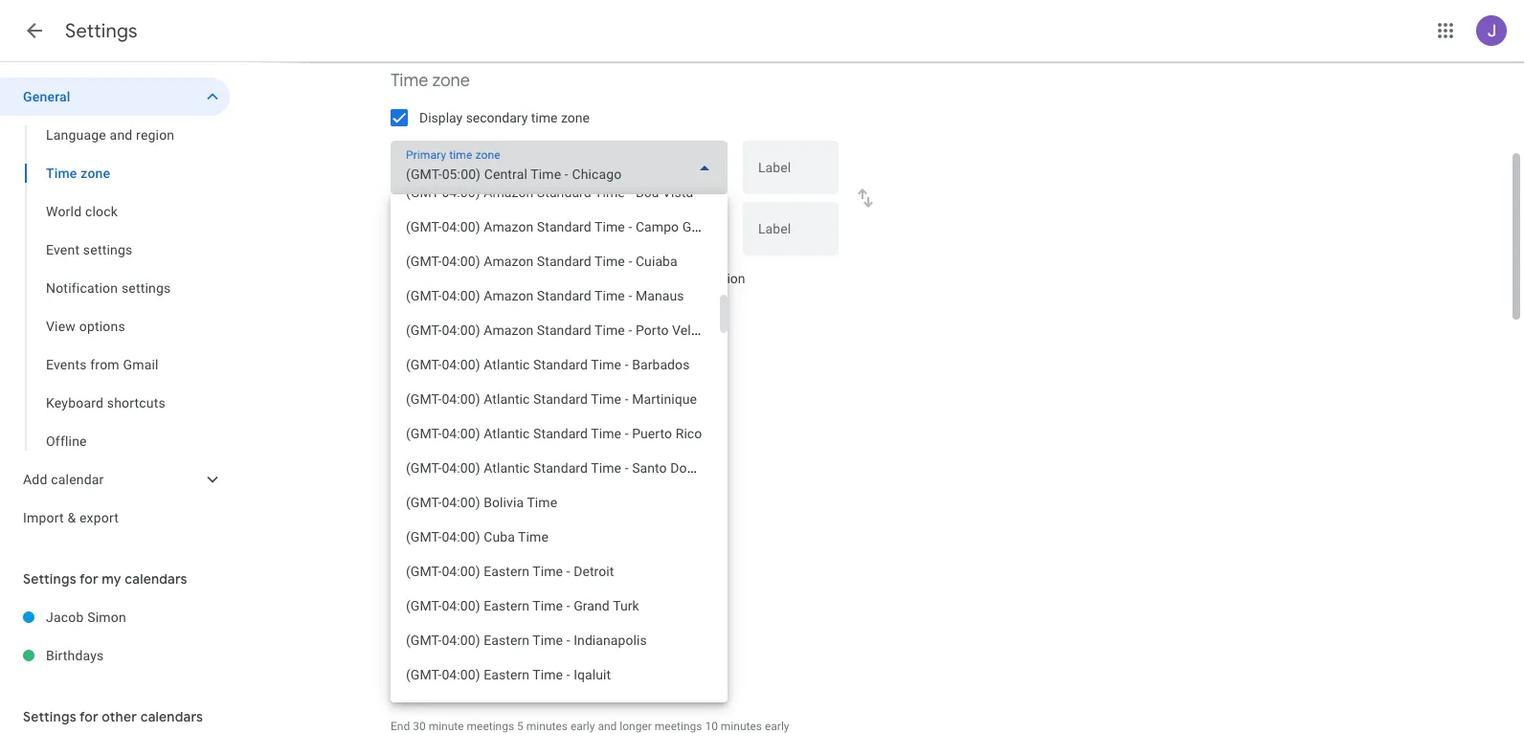 Task type: describe. For each thing, give the bounding box(es) containing it.
0 horizontal spatial event
[[46, 242, 80, 258]]

zone up works
[[605, 271, 634, 286]]

calendars for settings for my calendars
[[125, 571, 187, 588]]

speedy
[[419, 681, 463, 696]]

settings for settings for my calendars
[[23, 571, 76, 588]]

ask
[[419, 271, 442, 286]]

0 vertical spatial clock
[[85, 204, 118, 219]]

(gmt minus 04:00)atlantic standard time - martinique option
[[391, 382, 720, 417]]

jacob simon tree item
[[0, 598, 230, 637]]

jacob simon
[[46, 610, 126, 625]]

import
[[23, 510, 64, 526]]

jacob
[[46, 610, 84, 625]]

update
[[460, 271, 502, 286]]

import & export
[[23, 510, 119, 526]]

and
[[110, 127, 133, 143]]

shortcuts
[[107, 395, 166, 411]]

zone up the display
[[432, 70, 470, 92]]

1 horizontal spatial event settings
[[391, 579, 499, 601]]

settings for settings
[[65, 19, 138, 43]]

about
[[452, 310, 481, 324]]

export
[[79, 510, 119, 526]]

(gmt minus 04:00)atlantic standard time - puerto rico option
[[391, 417, 720, 451]]

(gmt minus 04:00)eastern time - grand turk option
[[391, 589, 720, 623]]

0 horizontal spatial my
[[102, 571, 121, 588]]

zone down language and region on the top left of the page
[[81, 166, 110, 181]]

0 vertical spatial time zone
[[391, 70, 470, 92]]

0 horizontal spatial world
[[46, 204, 82, 219]]

go back image
[[23, 19, 46, 42]]

settings heading
[[65, 19, 138, 43]]

general
[[23, 89, 70, 104]]

events
[[46, 357, 87, 372]]

(gmt minus 04:00)cuba time option
[[391, 520, 720, 554]]

birthdays link
[[46, 637, 230, 675]]

group containing language and region
[[0, 116, 230, 461]]

add
[[23, 472, 47, 487]]

1 vertical spatial world clock
[[391, 397, 482, 419]]

0 vertical spatial settings
[[83, 242, 133, 258]]

(gmt minus 04:00)eastern time - iqaluit option
[[391, 658, 720, 692]]

time zones link
[[667, 310, 723, 324]]

(gmt minus 04:00)amazon standard time - porto velho option
[[391, 313, 720, 348]]

speedy meetings
[[419, 681, 522, 696]]

keyboard shortcuts
[[46, 395, 166, 411]]

for for my
[[79, 571, 98, 588]]

zones
[[692, 310, 723, 324]]

Label for secondary time zone. text field
[[758, 222, 823, 249]]

from
[[90, 357, 119, 372]]

primary
[[526, 271, 572, 286]]

learn
[[391, 310, 419, 324]]

display
[[419, 110, 463, 125]]

1 horizontal spatial event
[[391, 579, 434, 601]]

notification
[[46, 281, 118, 296]]

for for other
[[79, 709, 98, 726]]

show
[[419, 438, 452, 453]]

(gmt minus 04:00)bolivia time option
[[391, 485, 720, 520]]

(gmt minus 04:00)eastern time - louisville option
[[391, 692, 720, 727]]

1 horizontal spatial time
[[391, 70, 428, 92]]

settings for other calendars
[[23, 709, 203, 726]]

calendar
[[547, 310, 593, 324]]

keyboard
[[46, 395, 104, 411]]

birthdays
[[46, 648, 104, 664]]

2 vertical spatial settings
[[438, 579, 499, 601]]

(gmt minus 04:00)atlantic standard time - santo domingo option
[[391, 451, 720, 485]]

2 horizontal spatial clock
[[492, 438, 524, 453]]

tree containing general
[[0, 78, 230, 537]]

1 vertical spatial time
[[575, 271, 602, 286]]



Task type: locate. For each thing, give the bounding box(es) containing it.
clock up show world clock
[[441, 397, 482, 419]]

event settings
[[46, 242, 133, 258], [391, 579, 499, 601]]

other
[[102, 709, 137, 726]]

time right secondary
[[531, 110, 558, 125]]

across
[[629, 310, 664, 324]]

options
[[79, 319, 125, 334]]

clock up the notification settings on the top left of the page
[[85, 204, 118, 219]]

1 vertical spatial clock
[[441, 397, 482, 419]]

0 horizontal spatial to
[[445, 271, 457, 286]]

2 for from the top
[[79, 709, 98, 726]]

settings right go back image
[[65, 19, 138, 43]]

0 horizontal spatial time
[[46, 166, 77, 181]]

offline
[[46, 434, 87, 449]]

(gmt minus 04:00)amazon standard time - boa vista option
[[391, 175, 720, 210]]

zone up (gmt minus 04:00)amazon standard time - boa vista option
[[561, 110, 590, 125]]

settings down birthdays
[[23, 709, 76, 726]]

zone
[[432, 70, 470, 92], [561, 110, 590, 125], [81, 166, 110, 181], [605, 271, 634, 286]]

world down language
[[46, 204, 82, 219]]

my right update
[[505, 271, 523, 286]]

calendars right other
[[140, 709, 203, 726]]

settings up jacob
[[23, 571, 76, 588]]

settings for my calendars
[[23, 571, 187, 588]]

1 horizontal spatial my
[[505, 271, 523, 286]]

ask to update my primary time zone to current location
[[419, 271, 746, 286]]

to
[[445, 271, 457, 286], [637, 271, 649, 286]]

event
[[46, 242, 80, 258], [391, 579, 434, 601]]

region
[[136, 127, 175, 143]]

for
[[79, 571, 98, 588], [79, 709, 98, 726]]

0 vertical spatial world
[[46, 204, 82, 219]]

0 horizontal spatial time
[[531, 110, 558, 125]]

time zone up the display
[[391, 70, 470, 92]]

more
[[422, 310, 449, 324]]

display secondary time zone
[[419, 110, 590, 125]]

general tree item
[[0, 78, 230, 116]]

0 vertical spatial my
[[505, 271, 523, 286]]

view
[[46, 319, 76, 334]]

secondary
[[466, 110, 528, 125]]

0 horizontal spatial world clock
[[46, 204, 118, 219]]

calendars for settings for other calendars
[[140, 709, 203, 726]]

&
[[67, 510, 76, 526]]

1 vertical spatial settings
[[121, 281, 171, 296]]

works
[[596, 310, 626, 324]]

world clock up notification
[[46, 204, 118, 219]]

calendars
[[125, 571, 187, 588], [140, 709, 203, 726]]

how
[[484, 310, 505, 324]]

time zone
[[391, 70, 470, 92], [46, 166, 110, 181]]

event settings inside tree
[[46, 242, 133, 258]]

learn more about how google calendar works across time zones
[[391, 310, 723, 324]]

my
[[505, 271, 523, 286], [102, 571, 121, 588]]

0 vertical spatial settings
[[65, 19, 138, 43]]

1 vertical spatial world
[[391, 397, 437, 419]]

notification settings
[[46, 281, 171, 296]]

for left other
[[79, 709, 98, 726]]

0 horizontal spatial time zone
[[46, 166, 110, 181]]

(gmt minus 04:00)amazon standard time - cuiaba option
[[391, 244, 720, 279]]

1 horizontal spatial time zone
[[391, 70, 470, 92]]

time right the primary
[[575, 271, 602, 286]]

world clock up show
[[391, 397, 482, 419]]

2 horizontal spatial time
[[667, 310, 689, 324]]

time up the display
[[391, 70, 428, 92]]

for up jacob simon
[[79, 571, 98, 588]]

1 horizontal spatial world clock
[[391, 397, 482, 419]]

0 vertical spatial time
[[391, 70, 428, 92]]

1 vertical spatial for
[[79, 709, 98, 726]]

clock right world
[[492, 438, 524, 453]]

add calendar
[[23, 472, 104, 487]]

1 vertical spatial event settings
[[391, 579, 499, 601]]

language
[[46, 127, 106, 143]]

location
[[698, 271, 746, 286]]

google
[[508, 310, 544, 324]]

view options
[[46, 319, 125, 334]]

events from gmail
[[46, 357, 159, 372]]

2 vertical spatial clock
[[492, 438, 524, 453]]

1 vertical spatial time zone
[[46, 166, 110, 181]]

2 to from the left
[[637, 271, 649, 286]]

settings
[[83, 242, 133, 258], [121, 281, 171, 296], [438, 579, 499, 601]]

None field
[[391, 141, 728, 194]]

current
[[652, 271, 694, 286]]

(gmt minus 04:00)eastern time - indianapolis option
[[391, 623, 720, 658]]

0 vertical spatial event
[[46, 242, 80, 258]]

to right ask
[[445, 271, 457, 286]]

birthdays tree item
[[0, 637, 230, 675]]

1 vertical spatial my
[[102, 571, 121, 588]]

1 vertical spatial calendars
[[140, 709, 203, 726]]

calendars up jacob simon tree item
[[125, 571, 187, 588]]

1 for from the top
[[79, 571, 98, 588]]

0 horizontal spatial event settings
[[46, 242, 133, 258]]

settings for settings for other calendars
[[23, 709, 76, 726]]

2 vertical spatial settings
[[23, 709, 76, 726]]

settings for my calendars tree
[[0, 598, 230, 675]]

language and region
[[46, 127, 175, 143]]

world clock
[[46, 204, 118, 219], [391, 397, 482, 419]]

1 to from the left
[[445, 271, 457, 286]]

show world clock
[[419, 438, 524, 453]]

world up show
[[391, 397, 437, 419]]

simon
[[87, 610, 126, 625]]

(gmt minus 04:00)amazon standard time - campo grande option
[[391, 210, 720, 244]]

1 vertical spatial time
[[46, 166, 77, 181]]

0 vertical spatial calendars
[[125, 571, 187, 588]]

(gmt minus 04:00)eastern time - detroit option
[[391, 554, 720, 589]]

time
[[391, 70, 428, 92], [46, 166, 77, 181]]

0 vertical spatial for
[[79, 571, 98, 588]]

my up jacob simon tree item
[[102, 571, 121, 588]]

world
[[46, 204, 82, 219], [391, 397, 437, 419]]

time left the zones
[[667, 310, 689, 324]]

1 vertical spatial settings
[[23, 571, 76, 588]]

1 horizontal spatial to
[[637, 271, 649, 286]]

(gmt minus 04:00)amazon standard time - manaus option
[[391, 279, 720, 313]]

1 horizontal spatial world
[[391, 397, 437, 419]]

settings
[[65, 19, 138, 43], [23, 571, 76, 588], [23, 709, 76, 726]]

0 vertical spatial world clock
[[46, 204, 118, 219]]

clock
[[85, 204, 118, 219], [441, 397, 482, 419], [492, 438, 524, 453]]

meetings
[[466, 681, 522, 696]]

2 vertical spatial time
[[667, 310, 689, 324]]

tree
[[0, 78, 230, 537]]

(gmt minus 04:00)atlantic standard time - barbados option
[[391, 348, 720, 382]]

1 vertical spatial event
[[391, 579, 434, 601]]

world
[[456, 438, 489, 453]]

Label for primary time zone. text field
[[758, 161, 823, 188]]

0 horizontal spatial clock
[[85, 204, 118, 219]]

time down language
[[46, 166, 77, 181]]

time zone down language
[[46, 166, 110, 181]]

0 vertical spatial event settings
[[46, 242, 133, 258]]

0 vertical spatial time
[[531, 110, 558, 125]]

gmail
[[123, 357, 159, 372]]

time
[[531, 110, 558, 125], [575, 271, 602, 286], [667, 310, 689, 324]]

1 horizontal spatial time
[[575, 271, 602, 286]]

group
[[0, 116, 230, 461]]

1 horizontal spatial clock
[[441, 397, 482, 419]]

to left current
[[637, 271, 649, 286]]

calendar
[[51, 472, 104, 487]]



Task type: vqa. For each thing, say whether or not it's contained in the screenshot.
am
no



